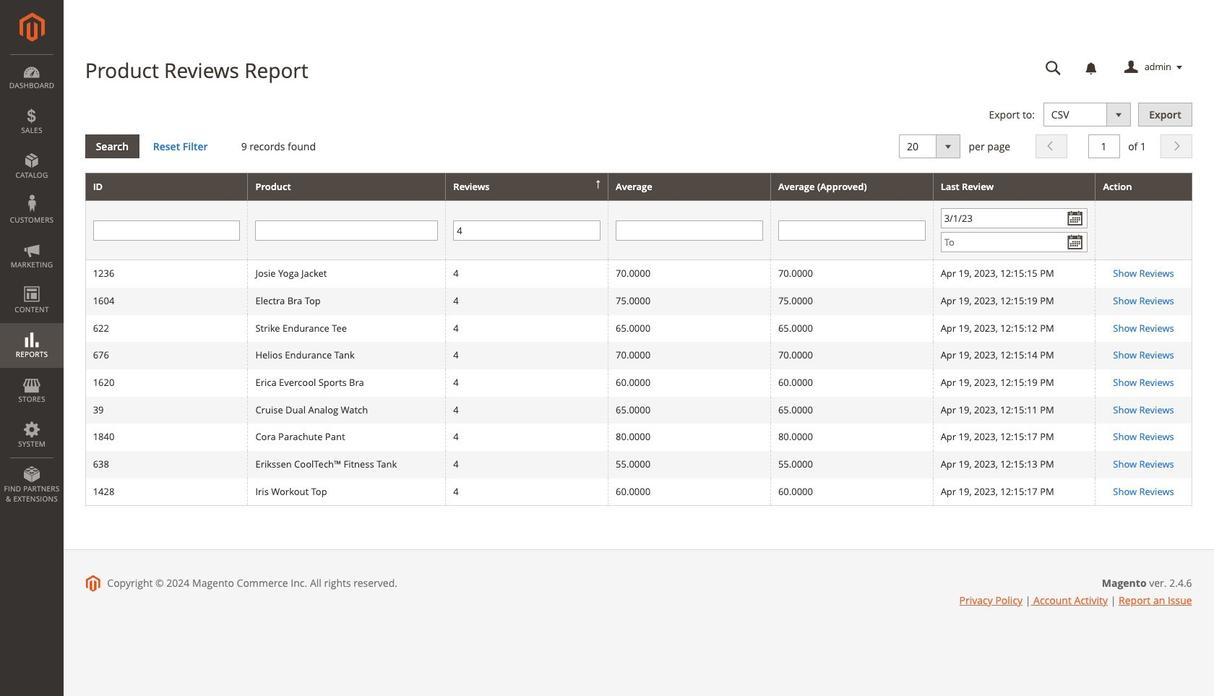 Task type: describe. For each thing, give the bounding box(es) containing it.
magento admin panel image
[[19, 12, 44, 42]]

From text field
[[941, 208, 1089, 229]]



Task type: locate. For each thing, give the bounding box(es) containing it.
None text field
[[1036, 55, 1072, 80], [1089, 134, 1120, 158], [93, 220, 240, 241], [256, 220, 438, 241], [1036, 55, 1072, 80], [1089, 134, 1120, 158], [93, 220, 240, 241], [256, 220, 438, 241]]

None text field
[[454, 220, 601, 241], [616, 220, 764, 241], [779, 220, 926, 241], [454, 220, 601, 241], [616, 220, 764, 241], [779, 220, 926, 241]]

menu bar
[[0, 54, 64, 511]]

To text field
[[941, 232, 1089, 253]]



